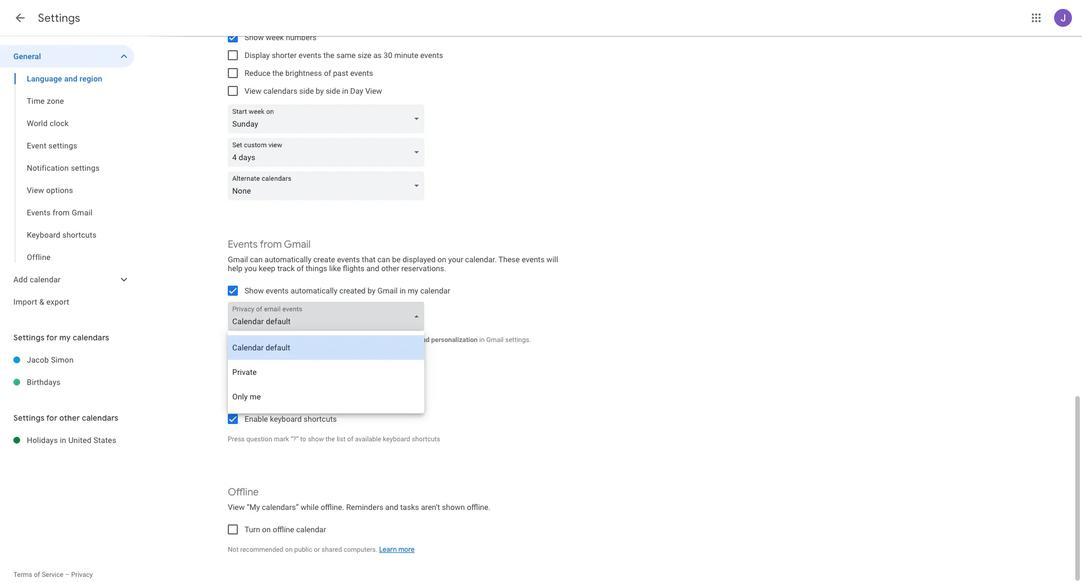 Task type: describe. For each thing, give the bounding box(es) containing it.
settings for my calendars
[[13, 333, 109, 343]]

you inside events from gmail gmail can automatically create events that can be displayed on your calendar. these events will help you keep track of things like flights and other reservations.
[[245, 264, 257, 273]]

general tree item
[[0, 45, 134, 68]]

reminders
[[346, 503, 384, 512]]

calendar default option
[[228, 336, 425, 360]]

and inside to get events from gmail, you must also turn on smart features and personalization in gmail settings. learn more
[[419, 336, 430, 344]]

also
[[335, 336, 348, 344]]

1 vertical spatial my
[[59, 333, 71, 343]]

display shorter events the same size as 30 minute events
[[245, 51, 444, 60]]

be
[[392, 255, 401, 264]]

language and region
[[27, 74, 102, 83]]

turn on offline calendar
[[245, 526, 326, 535]]

shortcuts inside group
[[62, 231, 97, 240]]

public
[[295, 547, 312, 554]]

must
[[318, 336, 333, 344]]

2 offline. from the left
[[467, 503, 491, 512]]

birthdays
[[27, 378, 61, 387]]

create
[[314, 255, 335, 264]]

settings for other calendars
[[13, 414, 119, 424]]

terms
[[13, 572, 32, 579]]

of right terms
[[34, 572, 40, 579]]

more inside to get events from gmail, you must also turn on smart features and personalization in gmail settings. learn more
[[247, 344, 263, 353]]

events inside to get events from gmail, you must also turn on smart features and personalization in gmail settings. learn more
[[248, 336, 268, 344]]

0 vertical spatial keyboard
[[270, 415, 302, 424]]

computers.
[[344, 547, 378, 554]]

created
[[340, 287, 366, 296]]

offline
[[273, 526, 294, 535]]

offline view "my calendars" while offline. reminders and tasks aren't shown offline.
[[228, 487, 491, 512]]

these
[[499, 255, 520, 264]]

notification
[[27, 164, 69, 173]]

1 horizontal spatial keyboard
[[228, 392, 272, 405]]

events for events from gmail gmail can automatically create events that can be displayed on your calendar. these events will help you keep track of things like flights and other reservations.
[[228, 239, 258, 251]]

group containing language and region
[[0, 68, 134, 269]]

show
[[308, 436, 324, 444]]

gmail inside to get events from gmail, you must also turn on smart features and personalization in gmail settings. learn more
[[487, 336, 504, 344]]

import
[[13, 298, 37, 307]]

and inside events from gmail gmail can automatically create events that can be displayed on your calendar. these events will help you keep track of things like flights and other reservations.
[[367, 264, 380, 273]]

30
[[384, 51, 393, 60]]

events right 'minute'
[[421, 51, 444, 60]]

show events automatically created by gmail in my calendar
[[245, 287, 451, 296]]

show for show week numbers
[[245, 33, 264, 42]]

show week numbers
[[245, 33, 317, 42]]

holidays in united states link
[[27, 430, 134, 452]]

1 horizontal spatial calendar
[[296, 526, 326, 535]]

1 vertical spatial by
[[368, 287, 376, 296]]

birthdays link
[[27, 372, 134, 394]]

birthdays tree item
[[0, 372, 134, 394]]

flights
[[343, 264, 365, 273]]

time zone
[[27, 97, 64, 106]]

go back image
[[13, 11, 27, 25]]

"my
[[247, 503, 260, 512]]

events down the track
[[266, 287, 289, 296]]

gmail inside group
[[72, 208, 93, 217]]

press
[[228, 436, 245, 444]]

zone
[[47, 97, 64, 106]]

0 vertical spatial the
[[324, 51, 335, 60]]

reservations.
[[402, 264, 447, 273]]

privacy
[[71, 572, 93, 579]]

keyboard inside group
[[27, 231, 60, 240]]

recommended
[[240, 547, 284, 554]]

past
[[333, 69, 349, 78]]

settings for settings for other calendars
[[13, 414, 45, 424]]

calendar.
[[466, 255, 497, 264]]

shorter
[[272, 51, 297, 60]]

–
[[65, 572, 70, 579]]

1 vertical spatial keyboard
[[383, 436, 410, 444]]

terms of service link
[[13, 572, 64, 579]]

in inside to get events from gmail, you must also turn on smart features and personalization in gmail settings. learn more
[[480, 336, 485, 344]]

minute
[[395, 51, 419, 60]]

privacy link
[[71, 572, 93, 579]]

tree containing general
[[0, 45, 134, 313]]

1 side from the left
[[300, 87, 314, 96]]

1 vertical spatial learn
[[379, 546, 397, 555]]

keep
[[259, 264, 276, 273]]

available
[[355, 436, 382, 444]]

&
[[39, 298, 44, 307]]

states
[[94, 436, 116, 445]]

day
[[351, 87, 364, 96]]

terms of service – privacy
[[13, 572, 93, 579]]

of left past
[[324, 69, 331, 78]]

while
[[301, 503, 319, 512]]

holidays in united states tree item
[[0, 430, 134, 452]]

settings.
[[506, 336, 531, 344]]

1 can from the left
[[250, 255, 263, 264]]

week
[[266, 33, 284, 42]]

world clock
[[27, 119, 69, 128]]

numbers
[[286, 33, 317, 42]]

2 horizontal spatial calendar
[[421, 287, 451, 296]]

time
[[27, 97, 45, 106]]

gmail,
[[285, 336, 304, 344]]

add calendar
[[13, 275, 61, 284]]

press question mark "?" to show the list of available keyboard shortcuts
[[228, 436, 441, 444]]

calendars"
[[262, 503, 299, 512]]

privacy of email events list box
[[228, 331, 425, 414]]

your
[[449, 255, 464, 264]]

not
[[228, 547, 239, 554]]

turn
[[349, 336, 361, 344]]

features
[[392, 336, 417, 344]]

view options
[[27, 186, 73, 195]]

events left that
[[337, 255, 360, 264]]

of inside events from gmail gmail can automatically create events that can be displayed on your calendar. these events will help you keep track of things like flights and other reservations.
[[297, 264, 304, 273]]

displayed
[[403, 255, 436, 264]]

options
[[46, 186, 73, 195]]

show for show events automatically created by gmail in my calendar
[[245, 287, 264, 296]]

jacob simon
[[27, 356, 74, 365]]

world
[[27, 119, 48, 128]]

aren't
[[421, 503, 440, 512]]

events for events from gmail
[[27, 208, 51, 217]]

as
[[374, 51, 382, 60]]



Task type: locate. For each thing, give the bounding box(es) containing it.
1 vertical spatial show
[[245, 287, 264, 296]]

from left gmail,
[[270, 336, 284, 344]]

0 vertical spatial settings
[[38, 11, 80, 25]]

for for other
[[46, 414, 57, 424]]

learn more link
[[228, 344, 263, 353], [379, 546, 415, 555]]

event
[[27, 141, 46, 150]]

other inside events from gmail gmail can automatically create events that can be displayed on your calendar. these events will help you keep track of things like flights and other reservations.
[[382, 264, 400, 273]]

gmail up the track
[[284, 239, 311, 251]]

1 horizontal spatial can
[[378, 255, 390, 264]]

and right features
[[419, 336, 430, 344]]

0 horizontal spatial side
[[300, 87, 314, 96]]

calendar up &
[[30, 275, 61, 284]]

list
[[337, 436, 346, 444]]

notification settings
[[27, 164, 100, 173]]

1 horizontal spatial keyboard
[[383, 436, 410, 444]]

tasks
[[401, 503, 419, 512]]

and right flights
[[367, 264, 380, 273]]

for for my
[[46, 333, 57, 343]]

1 horizontal spatial learn more link
[[379, 546, 415, 555]]

gmail down options
[[72, 208, 93, 217]]

offline
[[27, 253, 51, 262], [228, 487, 259, 500]]

1 horizontal spatial other
[[382, 264, 400, 273]]

0 horizontal spatial learn
[[228, 344, 246, 353]]

you
[[245, 264, 257, 273], [306, 336, 316, 344]]

in right personalization
[[480, 336, 485, 344]]

0 vertical spatial other
[[382, 264, 400, 273]]

1 vertical spatial offline
[[228, 487, 259, 500]]

0 horizontal spatial keyboard
[[270, 415, 302, 424]]

will
[[547, 255, 559, 264]]

settings up holidays
[[13, 414, 45, 424]]

settings right the go back image
[[38, 11, 80, 25]]

1 horizontal spatial more
[[399, 546, 415, 555]]

events from gmail gmail can automatically create events that can be displayed on your calendar. these events will help you keep track of things like flights and other reservations.
[[228, 239, 559, 273]]

0 vertical spatial automatically
[[265, 255, 312, 264]]

2 vertical spatial calendar
[[296, 526, 326, 535]]

1 horizontal spatial keyboard shortcuts
[[228, 392, 317, 405]]

private option
[[228, 360, 425, 385]]

0 vertical spatial keyboard
[[27, 231, 60, 240]]

2 side from the left
[[326, 87, 340, 96]]

calendar inside tree
[[30, 275, 61, 284]]

simon
[[51, 356, 74, 365]]

1 vertical spatial events
[[228, 239, 258, 251]]

help
[[228, 264, 243, 273]]

view down reduce
[[245, 87, 262, 96]]

offline. right "while"
[[321, 503, 344, 512]]

tree
[[0, 45, 134, 313]]

1 horizontal spatial events
[[228, 239, 258, 251]]

from down options
[[53, 208, 70, 217]]

gmail left keep
[[228, 255, 248, 264]]

offline.
[[321, 503, 344, 512], [467, 503, 491, 512]]

2 show from the top
[[245, 287, 264, 296]]

from up keep
[[260, 239, 282, 251]]

settings
[[38, 11, 80, 25], [13, 333, 45, 343], [13, 414, 45, 424]]

0 horizontal spatial events
[[27, 208, 51, 217]]

settings up notification settings
[[49, 141, 77, 150]]

for
[[46, 333, 57, 343], [46, 414, 57, 424]]

0 vertical spatial from
[[53, 208, 70, 217]]

1 horizontal spatial by
[[368, 287, 376, 296]]

settings for settings
[[38, 11, 80, 25]]

on inside not recommended on public or shared computers. learn more
[[285, 547, 293, 554]]

and inside offline view "my calendars" while offline. reminders and tasks aren't shown offline.
[[386, 503, 399, 512]]

and inside group
[[64, 74, 78, 83]]

events
[[27, 208, 51, 217], [228, 239, 258, 251]]

1 horizontal spatial my
[[408, 287, 419, 296]]

clock
[[50, 119, 69, 128]]

by down reduce the brightness of past events
[[316, 87, 324, 96]]

display
[[245, 51, 270, 60]]

automatically inside events from gmail gmail can automatically create events that can be displayed on your calendar. these events will help you keep track of things like flights and other reservations.
[[265, 255, 312, 264]]

0 horizontal spatial offline
[[27, 253, 51, 262]]

view left options
[[27, 186, 44, 195]]

on inside to get events from gmail, you must also turn on smart features and personalization in gmail settings. learn more
[[363, 336, 370, 344]]

things
[[306, 264, 327, 273]]

0 horizontal spatial you
[[245, 264, 257, 273]]

from for events from gmail gmail can automatically create events that can be displayed on your calendar. these events will help you keep track of things like flights and other reservations.
[[260, 239, 282, 251]]

you inside to get events from gmail, you must also turn on smart features and personalization in gmail settings. learn more
[[306, 336, 316, 344]]

other right that
[[382, 264, 400, 273]]

settings up options
[[71, 164, 100, 173]]

in
[[342, 87, 349, 96], [400, 287, 406, 296], [480, 336, 485, 344], [60, 436, 66, 445]]

not recommended on public or shared computers. learn more
[[228, 546, 415, 555]]

on inside events from gmail gmail can automatically create events that can be displayed on your calendar. these events will help you keep track of things like flights and other reservations.
[[438, 255, 447, 264]]

0 vertical spatial offline
[[27, 253, 51, 262]]

1 vertical spatial the
[[273, 69, 284, 78]]

gmail left settings. at the bottom of the page
[[487, 336, 504, 344]]

calendars up the jacob simon tree item
[[73, 333, 109, 343]]

events right get
[[248, 336, 268, 344]]

more
[[247, 344, 263, 353], [399, 546, 415, 555]]

1 horizontal spatial offline.
[[467, 503, 491, 512]]

1 show from the top
[[245, 33, 264, 42]]

show up display
[[245, 33, 264, 42]]

"?"
[[291, 436, 299, 444]]

0 horizontal spatial keyboard
[[27, 231, 60, 240]]

settings heading
[[38, 11, 80, 25]]

you right help at the left top
[[245, 264, 257, 273]]

0 vertical spatial show
[[245, 33, 264, 42]]

0 horizontal spatial can
[[250, 255, 263, 264]]

2 vertical spatial the
[[326, 436, 335, 444]]

0 vertical spatial my
[[408, 287, 419, 296]]

automatically down things
[[291, 287, 338, 296]]

view inside offline view "my calendars" while offline. reminders and tasks aren't shown offline.
[[228, 503, 245, 512]]

keyboard shortcuts up enable
[[228, 392, 317, 405]]

other
[[382, 264, 400, 273], [59, 414, 80, 424]]

0 vertical spatial you
[[245, 264, 257, 273]]

1 for from the top
[[46, 333, 57, 343]]

united
[[68, 436, 92, 445]]

only me option
[[228, 385, 425, 410]]

enable
[[245, 415, 268, 424]]

1 vertical spatial calendars
[[73, 333, 109, 343]]

my up the jacob simon tree item
[[59, 333, 71, 343]]

1 vertical spatial you
[[306, 336, 316, 344]]

1 vertical spatial for
[[46, 414, 57, 424]]

my down reservations.
[[408, 287, 419, 296]]

from
[[53, 208, 70, 217], [260, 239, 282, 251], [270, 336, 284, 344]]

add
[[13, 275, 28, 284]]

0 vertical spatial more
[[247, 344, 263, 353]]

0 vertical spatial keyboard shortcuts
[[27, 231, 97, 240]]

None field
[[228, 104, 429, 134], [228, 138, 429, 167], [228, 172, 429, 201], [228, 302, 429, 331], [228, 104, 429, 134], [228, 138, 429, 167], [228, 172, 429, 201], [228, 302, 429, 331]]

keyboard right available
[[383, 436, 410, 444]]

side down reduce the brightness of past events
[[300, 87, 314, 96]]

0 horizontal spatial by
[[316, 87, 324, 96]]

events from gmail
[[27, 208, 93, 217]]

0 horizontal spatial learn more link
[[228, 344, 263, 353]]

events up reduce the brightness of past events
[[299, 51, 322, 60]]

1 horizontal spatial offline
[[228, 487, 259, 500]]

1 vertical spatial settings
[[13, 333, 45, 343]]

calendars for settings for other calendars
[[82, 414, 119, 424]]

service
[[42, 572, 64, 579]]

by right created
[[368, 287, 376, 296]]

in left united
[[60, 436, 66, 445]]

export
[[46, 298, 69, 307]]

calendar down reservations.
[[421, 287, 451, 296]]

region
[[80, 74, 102, 83]]

general
[[13, 52, 41, 61]]

events inside events from gmail gmail can automatically create events that can be displayed on your calendar. these events will help you keep track of things like flights and other reservations.
[[228, 239, 258, 251]]

1 vertical spatial calendar
[[421, 287, 451, 296]]

can right help at the left top
[[250, 255, 263, 264]]

1 vertical spatial learn more link
[[379, 546, 415, 555]]

settings for event settings
[[49, 141, 77, 150]]

and
[[64, 74, 78, 83], [367, 264, 380, 273], [419, 336, 430, 344], [386, 503, 399, 512]]

personalization
[[431, 336, 478, 344]]

view right day
[[366, 87, 382, 96]]

to
[[301, 436, 306, 444]]

brightness
[[286, 69, 322, 78]]

by
[[316, 87, 324, 96], [368, 287, 376, 296]]

view left the "my
[[228, 503, 245, 512]]

calendars down reduce
[[264, 87, 298, 96]]

you left must
[[306, 336, 316, 344]]

calendar up "or"
[[296, 526, 326, 535]]

to
[[228, 336, 235, 344]]

offline. right shown
[[467, 503, 491, 512]]

the left list
[[326, 436, 335, 444]]

0 vertical spatial learn more link
[[228, 344, 263, 353]]

2 vertical spatial settings
[[13, 414, 45, 424]]

in left day
[[342, 87, 349, 96]]

holidays in united states
[[27, 436, 116, 445]]

keyboard up mark at the left
[[270, 415, 302, 424]]

0 horizontal spatial calendar
[[30, 275, 61, 284]]

get
[[237, 336, 247, 344]]

and left tasks
[[386, 503, 399, 512]]

can left be at the top left
[[378, 255, 390, 264]]

offline inside offline view "my calendars" while offline. reminders and tasks aren't shown offline.
[[228, 487, 259, 500]]

calendars up states
[[82, 414, 119, 424]]

view
[[245, 87, 262, 96], [366, 87, 382, 96], [27, 186, 44, 195], [228, 503, 245, 512]]

import & export
[[13, 298, 69, 307]]

settings for settings for my calendars
[[13, 333, 45, 343]]

question
[[247, 436, 272, 444]]

offline for offline view "my calendars" while offline. reminders and tasks aren't shown offline.
[[228, 487, 259, 500]]

0 horizontal spatial keyboard shortcuts
[[27, 231, 97, 240]]

side
[[300, 87, 314, 96], [326, 87, 340, 96]]

keyboard down events from gmail
[[27, 231, 60, 240]]

group
[[0, 68, 134, 269]]

1 offline. from the left
[[321, 503, 344, 512]]

events left will
[[522, 255, 545, 264]]

in down reservations.
[[400, 287, 406, 296]]

same
[[337, 51, 356, 60]]

events
[[299, 51, 322, 60], [421, 51, 444, 60], [350, 69, 373, 78], [337, 255, 360, 264], [522, 255, 545, 264], [266, 287, 289, 296], [248, 336, 268, 344]]

offline for offline
[[27, 253, 51, 262]]

0 horizontal spatial offline.
[[321, 503, 344, 512]]

more down tasks
[[399, 546, 415, 555]]

learn more link left gmail,
[[228, 344, 263, 353]]

for up jacob simon
[[46, 333, 57, 343]]

side down past
[[326, 87, 340, 96]]

0 horizontal spatial other
[[59, 414, 80, 424]]

jacob
[[27, 356, 49, 365]]

2 vertical spatial from
[[270, 336, 284, 344]]

event settings
[[27, 141, 77, 150]]

the down "shorter" on the top left of the page
[[273, 69, 284, 78]]

2 vertical spatial calendars
[[82, 414, 119, 424]]

smart
[[372, 336, 390, 344]]

language
[[27, 74, 62, 83]]

1 vertical spatial settings
[[71, 164, 100, 173]]

can
[[250, 255, 263, 264], [378, 255, 390, 264]]

0 vertical spatial settings
[[49, 141, 77, 150]]

from for events from gmail
[[53, 208, 70, 217]]

the left same
[[324, 51, 335, 60]]

calendar
[[30, 275, 61, 284], [421, 287, 451, 296], [296, 526, 326, 535]]

of right list
[[347, 436, 354, 444]]

offline up add calendar at the top
[[27, 253, 51, 262]]

0 vertical spatial calendars
[[264, 87, 298, 96]]

0 vertical spatial calendar
[[30, 275, 61, 284]]

to get events from gmail, you must also turn on smart features and personalization in gmail settings. learn more
[[228, 336, 531, 353]]

in inside tree item
[[60, 436, 66, 445]]

on
[[438, 255, 447, 264], [363, 336, 370, 344], [262, 526, 271, 535], [285, 547, 293, 554]]

jacob simon tree item
[[0, 349, 134, 372]]

show down keep
[[245, 287, 264, 296]]

reduce the brightness of past events
[[245, 69, 373, 78]]

1 vertical spatial automatically
[[291, 287, 338, 296]]

events down "size"
[[350, 69, 373, 78]]

events down view options
[[27, 208, 51, 217]]

keyboard shortcuts down events from gmail
[[27, 231, 97, 240]]

turn
[[245, 526, 260, 535]]

or
[[314, 547, 320, 554]]

from inside events from gmail gmail can automatically create events that can be displayed on your calendar. these events will help you keep track of things like flights and other reservations.
[[260, 239, 282, 251]]

and left region on the left
[[64, 74, 78, 83]]

holidays
[[27, 436, 58, 445]]

events inside group
[[27, 208, 51, 217]]

1 vertical spatial other
[[59, 414, 80, 424]]

learn
[[228, 344, 246, 353], [379, 546, 397, 555]]

0 vertical spatial by
[[316, 87, 324, 96]]

shown
[[442, 503, 465, 512]]

1 vertical spatial keyboard shortcuts
[[228, 392, 317, 405]]

keyboard up enable
[[228, 392, 272, 405]]

0 horizontal spatial my
[[59, 333, 71, 343]]

of right the track
[[297, 264, 304, 273]]

1 horizontal spatial learn
[[379, 546, 397, 555]]

0 vertical spatial learn
[[228, 344, 246, 353]]

1 vertical spatial from
[[260, 239, 282, 251]]

shared
[[322, 547, 342, 554]]

0 horizontal spatial more
[[247, 344, 263, 353]]

calendars
[[264, 87, 298, 96], [73, 333, 109, 343], [82, 414, 119, 424]]

0 vertical spatial for
[[46, 333, 57, 343]]

0 vertical spatial events
[[27, 208, 51, 217]]

more right get
[[247, 344, 263, 353]]

calendars for settings for my calendars
[[73, 333, 109, 343]]

learn inside to get events from gmail, you must also turn on smart features and personalization in gmail settings. learn more
[[228, 344, 246, 353]]

settings for my calendars tree
[[0, 349, 134, 394]]

keyboard
[[27, 231, 60, 240], [228, 392, 272, 405]]

other up "holidays in united states"
[[59, 414, 80, 424]]

1 vertical spatial keyboard
[[228, 392, 272, 405]]

for up holidays
[[46, 414, 57, 424]]

like
[[329, 264, 341, 273]]

from inside to get events from gmail, you must also turn on smart features and personalization in gmail settings. learn more
[[270, 336, 284, 344]]

events up help at the left top
[[228, 239, 258, 251]]

that
[[362, 255, 376, 264]]

automatically left create at the left top of the page
[[265, 255, 312, 264]]

keyboard shortcuts inside group
[[27, 231, 97, 240]]

2 can from the left
[[378, 255, 390, 264]]

view calendars side by side in day view
[[245, 87, 382, 96]]

1 vertical spatial more
[[399, 546, 415, 555]]

1 horizontal spatial you
[[306, 336, 316, 344]]

2 for from the top
[[46, 414, 57, 424]]

settings for notification settings
[[71, 164, 100, 173]]

learn more link right computers.
[[379, 546, 415, 555]]

offline up the "my
[[228, 487, 259, 500]]

from inside group
[[53, 208, 70, 217]]

settings
[[49, 141, 77, 150], [71, 164, 100, 173]]

settings up jacob
[[13, 333, 45, 343]]

gmail down be at the top left
[[378, 287, 398, 296]]

1 horizontal spatial side
[[326, 87, 340, 96]]



Task type: vqa. For each thing, say whether or not it's contained in the screenshot.
have to the right
no



